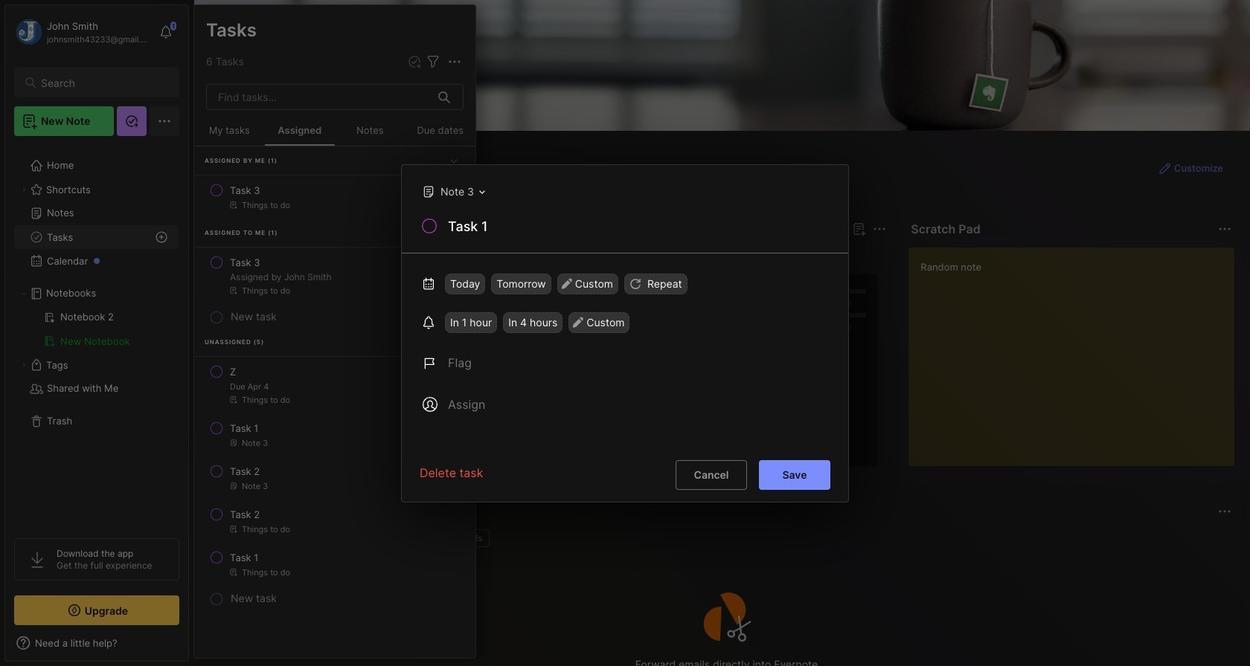 Task type: locate. For each thing, give the bounding box(es) containing it.
tab
[[221, 247, 265, 265], [271, 247, 331, 265], [221, 530, 278, 548], [284, 530, 329, 548], [335, 530, 397, 548], [403, 530, 442, 548], [448, 530, 490, 548]]

1 vertical spatial tab list
[[221, 530, 1229, 548]]

Start writing… text field
[[921, 248, 1234, 455]]

6 row from the top
[[200, 502, 470, 542]]

Go to note or move task field
[[415, 180, 490, 202]]

5 row from the top
[[200, 458, 470, 499]]

row group
[[194, 147, 476, 610], [218, 274, 1250, 476]]

2 row from the top
[[200, 249, 470, 303]]

tree inside main element
[[5, 145, 188, 525]]

0 vertical spatial tab list
[[221, 247, 884, 265]]

group
[[14, 306, 179, 354]]

1 row from the top
[[200, 177, 470, 217]]

z 6 cell
[[230, 365, 236, 380]]

expand notebooks image
[[19, 290, 28, 298]]

tree
[[5, 145, 188, 525]]

3 row from the top
[[200, 359, 470, 412]]

task 1 7 cell
[[230, 421, 258, 436]]

1 tab list from the top
[[221, 247, 884, 265]]

row
[[200, 177, 470, 217], [200, 249, 470, 303], [200, 359, 470, 412], [200, 415, 470, 455], [200, 458, 470, 499], [200, 502, 470, 542], [200, 545, 470, 585]]

none search field inside main element
[[41, 74, 166, 92]]

tab list
[[221, 247, 884, 265], [221, 530, 1229, 548]]

task 2 9 cell
[[230, 508, 260, 522]]

4 row from the top
[[200, 415, 470, 455]]

None search field
[[41, 74, 166, 92]]



Task type: vqa. For each thing, say whether or not it's contained in the screenshot.
Search "text box"
yes



Task type: describe. For each thing, give the bounding box(es) containing it.
main element
[[0, 0, 193, 667]]

task 1 10 cell
[[230, 551, 258, 566]]

group inside main element
[[14, 306, 179, 354]]

7 row from the top
[[200, 545, 470, 585]]

task 2 8 cell
[[230, 464, 260, 479]]

new task image
[[407, 54, 422, 69]]

Search text field
[[41, 76, 166, 90]]

task 3 1 cell
[[230, 183, 260, 198]]

Enter task text field
[[447, 217, 831, 242]]

expand tags image
[[19, 361, 28, 370]]

task 3 3 cell
[[230, 255, 260, 270]]

Find tasks… text field
[[209, 85, 429, 109]]

2 tab list from the top
[[221, 530, 1229, 548]]



